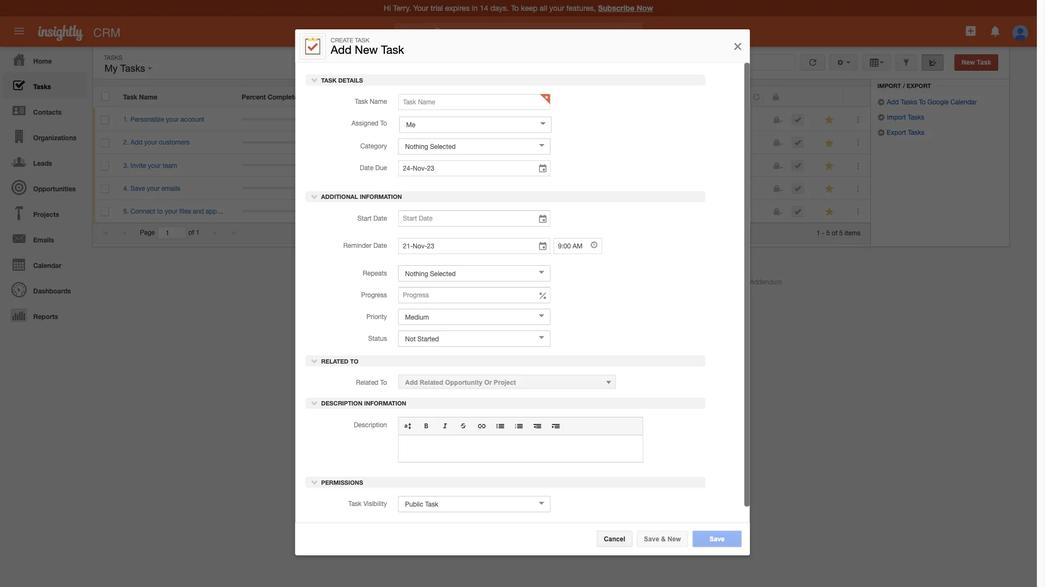 Task type: locate. For each thing, give the bounding box(es) containing it.
0 horizontal spatial app
[[465, 278, 477, 286]]

/
[[903, 82, 905, 89]]

0 vertical spatial date due
[[442, 93, 471, 101]]

1 vertical spatial information
[[364, 400, 406, 407]]

task
[[355, 36, 370, 44], [381, 43, 404, 56], [977, 59, 991, 66], [321, 77, 336, 84], [123, 93, 137, 101], [516, 93, 530, 101], [354, 98, 368, 105], [348, 500, 361, 508]]

0 vertical spatial due
[[459, 93, 471, 101]]

2 vertical spatial chevron down image
[[311, 479, 318, 487]]

1 horizontal spatial save
[[644, 536, 659, 543]]

0 vertical spatial information
[[360, 193, 402, 200]]

date field image for date due
[[538, 163, 548, 174]]

4. save your emails
[[123, 185, 180, 192]]

and
[[193, 208, 204, 215]]

0% complete image for 4. save your emails
[[242, 187, 307, 190]]

1 horizontal spatial due
[[459, 93, 471, 101]]

2.
[[123, 139, 129, 146]]

of
[[188, 229, 194, 237], [832, 229, 838, 237]]

1 0% complete image from the top
[[242, 118, 307, 121]]

1 vertical spatial date field image
[[538, 214, 548, 224]]

processing
[[716, 278, 748, 286]]

chevron down image for related to
[[311, 357, 318, 365]]

0 horizontal spatial date due
[[360, 164, 387, 172]]

calendar link
[[3, 252, 87, 277]]

2 chevron down image from the top
[[311, 357, 318, 365]]

column header
[[745, 87, 764, 107], [764, 87, 783, 107]]

contacts
[[33, 108, 62, 116]]

information
[[360, 193, 402, 200], [364, 400, 406, 407]]

terry turtle link for 4. save your emails
[[516, 185, 548, 192]]

related to
[[319, 358, 358, 365], [356, 379, 387, 387]]

1 horizontal spatial task name
[[354, 98, 387, 105]]

indicator
[[300, 93, 328, 101]]

0 vertical spatial following image
[[824, 115, 835, 125]]

save inside "button"
[[710, 536, 725, 543]]

None checkbox
[[101, 92, 109, 101], [101, 185, 109, 194], [101, 208, 109, 217], [101, 92, 109, 101], [101, 185, 109, 194], [101, 208, 109, 217]]

save right 4.
[[131, 185, 145, 192]]

subscribe now
[[598, 4, 653, 13]]

task name up personalize
[[123, 93, 157, 101]]

row group
[[93, 108, 871, 223]]

1
[[196, 229, 200, 237], [817, 229, 820, 237]]

0 vertical spatial export
[[907, 82, 931, 89]]

chevron down image
[[311, 193, 318, 200], [311, 400, 318, 407]]

following image for 4. save your emails
[[824, 184, 835, 194]]

of down files
[[188, 229, 194, 237]]

5 row from the top
[[93, 177, 871, 200]]

new task
[[962, 59, 991, 66]]

terry turtle
[[324, 116, 356, 123], [516, 116, 548, 123], [516, 139, 548, 146], [516, 162, 548, 169], [324, 185, 356, 192], [516, 185, 548, 192], [516, 208, 548, 215]]

0 vertical spatial following image
[[824, 184, 835, 194]]

following image for 1. personalize your account
[[824, 115, 835, 125]]

navigation
[[0, 47, 87, 328]]

row
[[93, 87, 870, 107], [93, 108, 871, 131], [93, 131, 871, 154], [93, 154, 871, 177], [93, 177, 871, 200], [93, 200, 871, 223]]

5 right - at the right top
[[826, 229, 830, 237]]

date field image
[[538, 241, 548, 252]]

1 horizontal spatial name
[[369, 98, 387, 105]]

terry turtle link for 1. personalize your account
[[516, 116, 548, 123]]

status press ctrl + space to group column header
[[626, 87, 745, 107]]

blog
[[385, 278, 399, 286]]

2 horizontal spatial save
[[710, 536, 725, 543]]

0% complete image for 3. invite your team
[[242, 164, 307, 167]]

1 row from the top
[[93, 87, 870, 107]]

2 chevron down image from the top
[[311, 400, 318, 407]]

0 horizontal spatial name
[[139, 93, 157, 101]]

1 horizontal spatial of
[[832, 229, 838, 237]]

1 vertical spatial following image
[[824, 138, 835, 148]]

1. personalize your account
[[123, 116, 204, 123]]

1 horizontal spatial date due
[[442, 93, 471, 101]]

description information
[[319, 400, 406, 407]]

my tasks button
[[102, 60, 155, 77]]

app up progress text box
[[465, 278, 477, 286]]

my
[[105, 63, 118, 74]]

import up export tasks link
[[887, 113, 906, 121]]

tasks up contacts link
[[33, 83, 51, 90]]

name inside add new task dialog
[[369, 98, 387, 105]]

cell
[[434, 108, 508, 131], [626, 108, 745, 131], [745, 108, 764, 131], [764, 108, 783, 131], [783, 108, 816, 131], [315, 131, 434, 154], [434, 131, 508, 154], [626, 131, 745, 154], [745, 131, 764, 154], [764, 131, 783, 154], [783, 131, 816, 154], [315, 154, 434, 177], [434, 154, 508, 177], [626, 154, 745, 177], [745, 154, 764, 177], [764, 154, 783, 177], [783, 154, 816, 177], [434, 177, 508, 200], [745, 177, 764, 200], [764, 177, 783, 200], [783, 177, 816, 200], [315, 200, 434, 223], [434, 200, 508, 223], [626, 200, 745, 223], [745, 200, 764, 223], [764, 200, 783, 223], [783, 200, 816, 223]]

export down bin
[[907, 82, 931, 89]]

2 column header from the left
[[764, 87, 783, 107]]

3 row from the top
[[93, 131, 871, 154]]

percent field image
[[538, 290, 548, 301]]

save left &
[[644, 536, 659, 543]]

2 vertical spatial new
[[668, 536, 681, 543]]

2 app from the left
[[566, 278, 578, 286]]

-
[[822, 229, 825, 237]]

refresh list image
[[808, 59, 818, 66]]

0 vertical spatial chevron down image
[[311, 76, 318, 84]]

information for additional information
[[360, 193, 402, 200]]

chevron down image left additional
[[311, 193, 318, 200]]

task name inside add new task dialog
[[354, 98, 387, 105]]

0 vertical spatial related to
[[319, 358, 358, 365]]

save for save & new
[[644, 536, 659, 543]]

status
[[368, 334, 387, 342]]

add up task details
[[331, 43, 352, 56]]

1 vertical spatial date due
[[360, 164, 387, 172]]

to
[[157, 208, 163, 215]]

None checkbox
[[101, 116, 109, 125], [101, 139, 109, 148], [101, 162, 109, 171], [101, 116, 109, 125], [101, 139, 109, 148], [101, 162, 109, 171]]

chevron down image for description information
[[311, 400, 318, 407]]

app right iphone
[[566, 278, 578, 286]]

emails
[[162, 185, 180, 192]]

Progress text field
[[398, 287, 550, 303]]

1 app from the left
[[465, 278, 477, 286]]

iphone app link
[[535, 278, 578, 286]]

additional information
[[319, 193, 402, 200]]

following image
[[824, 115, 835, 125], [824, 138, 835, 148], [824, 161, 835, 171]]

3 0% complete image from the top
[[242, 164, 307, 167]]

export down import tasks link
[[887, 128, 906, 136]]

assigned
[[351, 119, 378, 127]]

0 vertical spatial description
[[321, 400, 362, 407]]

2 following image from the top
[[824, 207, 835, 217]]

0% complete image for 2. add your customers
[[242, 141, 307, 144]]

your left "account"
[[166, 116, 179, 123]]

2 5 from the left
[[839, 229, 843, 237]]

api link
[[410, 278, 420, 286]]

Start Date text field
[[398, 210, 550, 227]]

2. add your customers
[[123, 139, 190, 146]]

android app
[[440, 278, 477, 286]]

0 vertical spatial calendar
[[951, 98, 977, 106]]

of 1
[[188, 229, 200, 237]]

0 vertical spatial new
[[355, 43, 378, 56]]

calendar right google
[[951, 98, 977, 106]]

0 horizontal spatial of
[[188, 229, 194, 237]]

chevron down image left description information
[[311, 400, 318, 407]]

2 row from the top
[[93, 108, 871, 131]]

0 horizontal spatial calendar
[[33, 262, 61, 269]]

4 row from the top
[[93, 154, 871, 177]]

0 horizontal spatial new
[[355, 43, 378, 56]]

0 vertical spatial chevron down image
[[311, 193, 318, 200]]

save button
[[693, 532, 742, 548]]

1 1 from the left
[[196, 229, 200, 237]]

bin
[[919, 69, 929, 76]]

2 0% complete image from the top
[[242, 141, 307, 144]]

due
[[459, 93, 471, 101], [375, 164, 387, 172]]

1 vertical spatial chevron down image
[[311, 400, 318, 407]]

1 horizontal spatial 1
[[817, 229, 820, 237]]

terry for 2. add your customers
[[516, 139, 530, 146]]

0% complete image for 5. connect to your files and apps
[[242, 210, 307, 213]]

1 horizontal spatial calendar
[[951, 98, 977, 106]]

Search all data.... text field
[[428, 23, 642, 42]]

0% complete image for 1. personalize your account
[[242, 118, 307, 121]]

your
[[166, 116, 179, 123], [144, 139, 157, 146], [148, 162, 161, 169], [147, 185, 160, 192], [165, 208, 178, 215]]

task right create at top left
[[355, 36, 370, 44]]

toolbar
[[398, 418, 642, 436]]

1 vertical spatial following image
[[824, 207, 835, 217]]

iphone app
[[544, 278, 578, 286]]

following image for 5. connect to your files and apps
[[824, 207, 835, 217]]

0 horizontal spatial due
[[375, 164, 387, 172]]

1 column header from the left
[[745, 87, 764, 107]]

your up the '3. invite your team'
[[144, 139, 157, 146]]

chevron down image for task visibility
[[311, 479, 318, 487]]

6 row from the top
[[93, 200, 871, 223]]

task owner
[[516, 93, 552, 101]]

import for import / export
[[878, 82, 901, 89]]

1 left - at the right top
[[817, 229, 820, 237]]

1 vertical spatial description
[[354, 421, 387, 429]]

complete
[[268, 93, 298, 101]]

4. save your emails link
[[123, 185, 186, 192]]

0 vertical spatial import
[[878, 82, 901, 89]]

1 horizontal spatial related
[[356, 379, 378, 387]]

your left emails
[[147, 185, 160, 192]]

1 down and
[[196, 229, 200, 237]]

import left the /
[[878, 82, 901, 89]]

1 vertical spatial import
[[887, 113, 906, 121]]

turtle for 1. personalize your account
[[532, 116, 548, 123]]

to
[[919, 98, 926, 106], [380, 119, 387, 127], [350, 358, 358, 365], [380, 379, 387, 387]]

5 left items
[[839, 229, 843, 237]]

related
[[321, 358, 348, 365], [356, 379, 378, 387], [419, 379, 443, 386]]

turtle for 5. connect to your files and apps
[[532, 208, 548, 215]]

priority
[[366, 313, 387, 320]]

save for save "button"
[[710, 536, 725, 543]]

2 following image from the top
[[824, 138, 835, 148]]

5. connect to your files and apps link
[[123, 208, 226, 215]]

0 horizontal spatial save
[[131, 185, 145, 192]]

0 horizontal spatial task name
[[123, 93, 157, 101]]

0 horizontal spatial export
[[887, 128, 906, 136]]

task name up assigned to on the top
[[354, 98, 387, 105]]

description for description information
[[321, 400, 362, 407]]

chevron down image
[[311, 76, 318, 84], [311, 357, 318, 365], [311, 479, 318, 487]]

name
[[139, 93, 157, 101], [369, 98, 387, 105]]

new right show sidebar image
[[962, 59, 975, 66]]

0% complete image
[[242, 118, 307, 121], [242, 141, 307, 144], [242, 164, 307, 167], [242, 187, 307, 190], [242, 210, 307, 213]]

1 vertical spatial new
[[962, 59, 975, 66]]

None text field
[[553, 238, 602, 254]]

save right &
[[710, 536, 725, 543]]

add related opportunity or project
[[405, 379, 516, 386]]

row containing 5. connect to your files and apps
[[93, 200, 871, 223]]

1. personalize your account link
[[123, 116, 210, 123]]

save inside 'button'
[[644, 536, 659, 543]]

not started cell
[[626, 177, 745, 200]]

0 vertical spatial date field image
[[538, 163, 548, 174]]

task up 1.
[[123, 93, 137, 101]]

android app link
[[431, 278, 477, 286]]

following image
[[824, 184, 835, 194], [824, 207, 835, 217]]

1 chevron down image from the top
[[311, 193, 318, 200]]

new
[[355, 43, 378, 56], [962, 59, 975, 66], [668, 536, 681, 543]]

add
[[331, 43, 352, 56], [887, 98, 899, 106], [131, 139, 143, 146], [405, 379, 418, 386]]

category
[[360, 142, 387, 150]]

add right 2.
[[131, 139, 143, 146]]

new right &
[[668, 536, 681, 543]]

name up personalize
[[139, 93, 157, 101]]

terry turtle for 1. personalize your account
[[516, 116, 548, 123]]

1 horizontal spatial new
[[668, 536, 681, 543]]

2 date field image from the top
[[538, 214, 548, 224]]

turtle
[[340, 116, 356, 123], [532, 116, 548, 123], [532, 139, 548, 146], [532, 162, 548, 169], [340, 185, 356, 192], [532, 185, 548, 192], [532, 208, 548, 215]]

1 chevron down image from the top
[[311, 76, 318, 84]]

terry for 3. invite your team
[[516, 162, 530, 169]]

application
[[398, 417, 643, 463]]

4 0% complete image from the top
[[242, 187, 307, 190]]

5 0% complete image from the top
[[242, 210, 307, 213]]

export tasks
[[885, 128, 925, 136]]

responsible
[[323, 93, 362, 101]]

name up assigned to on the top
[[369, 98, 387, 105]]

export
[[907, 82, 931, 89], [887, 128, 906, 136]]

new right create at top left
[[355, 43, 378, 56]]

1 horizontal spatial app
[[566, 278, 578, 286]]

create task add new task
[[331, 36, 404, 56]]

emails link
[[3, 226, 87, 252]]

calendar up dashboards link
[[33, 262, 61, 269]]

Search this list... text field
[[673, 54, 795, 71]]

your for save
[[147, 185, 160, 192]]

2. add your customers link
[[123, 139, 195, 146]]

1 following image from the top
[[824, 115, 835, 125]]

save & new
[[644, 536, 681, 543]]

3 chevron down image from the top
[[311, 479, 318, 487]]

tasks link
[[3, 72, 87, 98]]

page
[[140, 229, 155, 237]]

application inside add new task dialog
[[398, 417, 643, 463]]

Date Due text field
[[398, 160, 550, 176]]

all
[[406, 29, 414, 37]]

Reminder Date text field
[[398, 238, 550, 254]]

1 following image from the top
[[824, 184, 835, 194]]

3 following image from the top
[[824, 161, 835, 171]]

0 horizontal spatial related
[[321, 358, 348, 365]]

crm
[[93, 26, 121, 39]]

visibility
[[363, 500, 387, 508]]

time field image
[[590, 241, 598, 249]]

recycle bin link
[[878, 69, 935, 78]]

export tasks link
[[878, 128, 925, 136]]

1 vertical spatial due
[[375, 164, 387, 172]]

1 vertical spatial chevron down image
[[311, 357, 318, 365]]

1 date field image from the top
[[538, 163, 548, 174]]

save & new button
[[637, 532, 688, 548]]

display: grid image
[[869, 59, 880, 66]]

show sidebar image
[[929, 59, 937, 66]]

team
[[163, 162, 177, 169]]

date field image
[[538, 163, 548, 174], [538, 214, 548, 224]]

3. invite your team link
[[123, 162, 183, 169]]

row containing 1. personalize your account
[[93, 108, 871, 131]]

0 horizontal spatial 1
[[196, 229, 200, 237]]

opportunities
[[33, 185, 76, 193]]

customer
[[320, 278, 349, 286]]

close image
[[733, 40, 743, 53]]

toolbar inside add new task dialog
[[398, 418, 642, 436]]

subscribe
[[598, 4, 635, 13]]

of right - at the right top
[[832, 229, 838, 237]]

2 horizontal spatial new
[[962, 59, 975, 66]]

app
[[465, 278, 477, 286], [566, 278, 578, 286]]

2 vertical spatial following image
[[824, 161, 835, 171]]

turtle for 2. add your customers
[[532, 139, 548, 146]]

save
[[131, 185, 145, 192], [644, 536, 659, 543], [710, 536, 725, 543]]

your left "team"
[[148, 162, 161, 169]]

0 horizontal spatial 5
[[826, 229, 830, 237]]

2 of from the left
[[832, 229, 838, 237]]

1 vertical spatial related to
[[356, 379, 387, 387]]

1 horizontal spatial 5
[[839, 229, 843, 237]]

organizations link
[[3, 124, 87, 149]]

1 vertical spatial calendar
[[33, 262, 61, 269]]



Task type: vqa. For each thing, say whether or not it's contained in the screenshot.
the leftmost Name
yes



Task type: describe. For each thing, give the bounding box(es) containing it.
new inside create task add new task
[[355, 43, 378, 56]]

percent
[[242, 93, 266, 101]]

start
[[357, 214, 371, 222]]

&
[[661, 536, 666, 543]]

task left "details"
[[321, 77, 336, 84]]

not
[[635, 185, 645, 192]]

your for add
[[144, 139, 157, 146]]

terry turtle for 4. save your emails
[[516, 185, 548, 192]]

dashboards
[[33, 287, 71, 295]]

add up import tasks link
[[887, 98, 899, 106]]

row group containing 1. personalize your account
[[93, 108, 871, 223]]

description for description
[[354, 421, 387, 429]]

apps
[[206, 208, 220, 215]]

tasks down "add tasks to google calendar" link
[[908, 113, 924, 121]]

app for iphone app
[[566, 278, 578, 286]]

blog link
[[385, 278, 399, 286]]

or
[[484, 379, 492, 386]]

turtle for 4. save your emails
[[532, 185, 548, 192]]

task up the assigned
[[354, 98, 368, 105]]

task left owner
[[516, 93, 530, 101]]

reports link
[[3, 303, 87, 328]]

due inside add new task dialog
[[375, 164, 387, 172]]

4.
[[123, 185, 129, 192]]

turtle for 3. invite your team
[[532, 162, 548, 169]]

leads
[[33, 160, 52, 167]]

recycle
[[888, 69, 917, 76]]

subscribe now link
[[598, 4, 653, 13]]

add tasks to google calendar
[[885, 98, 977, 106]]

1.
[[123, 116, 129, 123]]

invite
[[131, 162, 146, 169]]

details
[[338, 77, 363, 84]]

emails
[[33, 236, 54, 244]]

task details
[[319, 77, 363, 84]]

google
[[928, 98, 949, 106]]

date field image for start date
[[538, 214, 548, 224]]

task down notifications image
[[977, 59, 991, 66]]

tasks right my
[[120, 63, 145, 74]]

projects link
[[3, 200, 87, 226]]

5.
[[123, 208, 129, 215]]

terry turtle for 2. add your customers
[[516, 139, 548, 146]]

chevron down image for additional information
[[311, 193, 318, 200]]

date due inside add new task dialog
[[360, 164, 387, 172]]

progress
[[361, 291, 387, 299]]

add new task dialog
[[295, 29, 750, 556]]

1 horizontal spatial export
[[907, 82, 931, 89]]

your right "to"
[[165, 208, 178, 215]]

support
[[351, 278, 374, 286]]

information for description information
[[364, 400, 406, 407]]

save inside row
[[131, 185, 145, 192]]

now
[[637, 4, 653, 13]]

tasks down "import tasks"
[[908, 128, 925, 136]]

1 5 from the left
[[826, 229, 830, 237]]

row containing task name
[[93, 87, 870, 107]]

data processing addendum
[[700, 278, 782, 286]]

import / export
[[878, 82, 931, 89]]

repeats
[[363, 269, 387, 277]]

task visibility
[[348, 500, 387, 508]]

reminder date
[[343, 242, 387, 249]]

tasks up my
[[104, 54, 123, 61]]

2 horizontal spatial related
[[419, 379, 443, 386]]

user
[[364, 93, 378, 101]]

Task Name text field
[[398, 94, 550, 110]]

3. invite your team
[[123, 162, 177, 169]]

task left the 'visibility'
[[348, 500, 361, 508]]

1 of from the left
[[188, 229, 194, 237]]

terry for 1. personalize your account
[[516, 116, 530, 123]]

terry turtle for 3. invite your team
[[516, 162, 548, 169]]

contacts link
[[3, 98, 87, 124]]

projects
[[33, 211, 59, 218]]

terry turtle link for 2. add your customers
[[516, 139, 548, 146]]

notifications image
[[989, 24, 1002, 38]]

home
[[33, 57, 52, 65]]

personalize
[[131, 116, 164, 123]]

terry for 4. save your emails
[[516, 185, 530, 192]]

android
[[440, 278, 463, 286]]

5. connect to your files and apps
[[123, 208, 220, 215]]

start date
[[357, 214, 387, 222]]

new task link
[[955, 54, 998, 71]]

tasks up "import tasks"
[[901, 98, 917, 106]]

terry for 5. connect to your files and apps
[[516, 208, 530, 215]]

connect
[[131, 208, 155, 215]]

tasks inside navigation
[[33, 83, 51, 90]]

customer support
[[320, 278, 374, 286]]

following image for 2. add your customers
[[824, 138, 835, 148]]

iphone
[[544, 278, 564, 286]]

addendum
[[750, 278, 782, 286]]

import for import tasks
[[887, 113, 906, 121]]

task down all "link"
[[381, 43, 404, 56]]

terry turtle for 5. connect to your files and apps
[[516, 208, 548, 215]]

add left opportunity
[[405, 379, 418, 386]]

opportunities link
[[3, 175, 87, 200]]

customers
[[159, 139, 190, 146]]

import tasks link
[[878, 113, 924, 121]]

additional
[[321, 193, 358, 200]]

1 - 5 of 5 items
[[817, 229, 861, 237]]

new inside 'button'
[[668, 536, 681, 543]]

cancel button
[[597, 532, 632, 548]]

your for personalize
[[166, 116, 179, 123]]

1 vertical spatial export
[[887, 128, 906, 136]]

tasks my tasks
[[104, 54, 148, 74]]

import tasks
[[885, 113, 924, 121]]

terry turtle link for 5. connect to your files and apps
[[516, 208, 548, 215]]

app for android app
[[465, 278, 477, 286]]

project
[[494, 379, 516, 386]]

organizations
[[33, 134, 76, 142]]

percent complete indicator responsible user
[[242, 93, 378, 101]]

reports
[[33, 313, 58, 321]]

leads link
[[3, 149, 87, 175]]

all link
[[395, 23, 428, 43]]

terry turtle link for 3. invite your team
[[516, 162, 548, 169]]

add related opportunity or project link
[[398, 375, 616, 389]]

navigation containing home
[[0, 47, 87, 328]]

data processing addendum link
[[700, 278, 782, 286]]

account
[[181, 116, 204, 123]]

dashboards link
[[3, 277, 87, 303]]

2 1 from the left
[[817, 229, 820, 237]]

add inside create task add new task
[[331, 43, 352, 56]]

data
[[700, 278, 714, 286]]

following image for 3. invite your team
[[824, 161, 835, 171]]

owner
[[532, 93, 552, 101]]

cancel
[[604, 536, 625, 543]]

recycle bin
[[888, 69, 929, 76]]

row containing 3. invite your team
[[93, 154, 871, 177]]

permissions
[[319, 479, 363, 487]]

row containing 4. save your emails
[[93, 177, 871, 200]]

assigned to
[[351, 119, 387, 127]]

name inside row
[[139, 93, 157, 101]]

your for invite
[[148, 162, 161, 169]]

row containing 2. add your customers
[[93, 131, 871, 154]]



